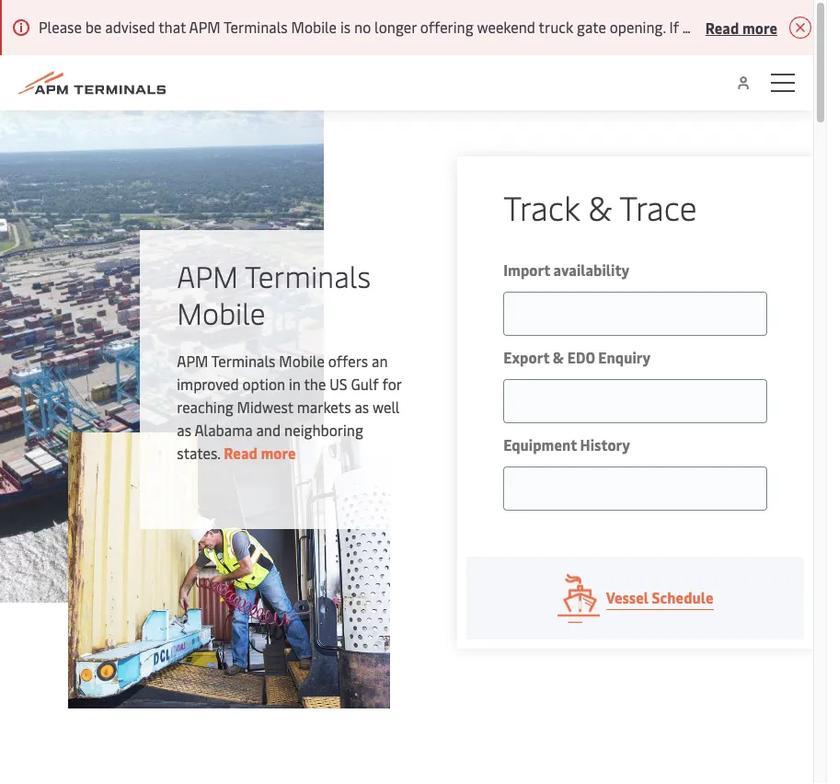 Task type: describe. For each thing, give the bounding box(es) containing it.
0 vertical spatial terminals
[[224, 17, 288, 37]]

edo
[[568, 347, 595, 367]]

no
[[354, 17, 371, 37]]

read more link
[[224, 443, 296, 463]]

you
[[683, 17, 707, 37]]

more for read more link
[[261, 443, 296, 463]]

track & trace
[[504, 184, 698, 229]]

vessel schedule link
[[467, 557, 805, 640]]

import availability
[[504, 260, 630, 280]]

read for read more 'button' on the right of the page
[[706, 17, 740, 37]]

read for read more link
[[224, 443, 258, 463]]

alabama
[[195, 420, 253, 440]]

xin da yang zhou  docked at apm terminals mobile image
[[0, 110, 324, 603]]

states.
[[177, 443, 220, 463]]

equipment
[[504, 435, 577, 455]]

enquiry
[[599, 347, 651, 367]]

mobile secondary image
[[68, 433, 390, 709]]

read more for read more link
[[224, 443, 296, 463]]

equipment history
[[504, 435, 631, 455]]

for
[[383, 374, 402, 394]]

& for trace
[[589, 184, 612, 229]]

more for read more 'button' on the right of the page
[[743, 17, 778, 37]]

please be advised that apm terminals mobile is no longer offering weekend truck gate opening. if you are in need of a we
[[39, 17, 828, 37]]

availability
[[554, 260, 630, 280]]

gate
[[577, 17, 607, 37]]

us
[[330, 374, 348, 394]]

& for edo
[[553, 347, 565, 367]]

improved
[[177, 374, 239, 394]]

if
[[670, 17, 680, 37]]

please
[[39, 17, 82, 37]]

neighboring
[[285, 420, 364, 440]]

history
[[581, 435, 631, 455]]

reaching
[[177, 397, 234, 417]]

0 vertical spatial apm
[[189, 17, 221, 37]]

markets
[[297, 397, 351, 417]]

apm terminals mobile offers an improved option in the us gulf for reaching midwest markets as well as alabama and neighboring states.
[[177, 351, 402, 463]]

vessel schedule
[[606, 587, 714, 608]]

advised
[[105, 17, 155, 37]]



Task type: locate. For each thing, give the bounding box(es) containing it.
mobile for apm terminals mobile
[[177, 293, 266, 332]]

in right 'are'
[[735, 17, 747, 37]]

0 horizontal spatial read more
[[224, 443, 296, 463]]

1 vertical spatial terminals
[[245, 256, 371, 296]]

apm inside the apm terminals mobile
[[177, 256, 238, 296]]

longer
[[375, 17, 417, 37]]

0 horizontal spatial more
[[261, 443, 296, 463]]

& left edo
[[553, 347, 565, 367]]

more down 'and'
[[261, 443, 296, 463]]

terminals
[[224, 17, 288, 37], [245, 256, 371, 296], [212, 351, 276, 371]]

0 horizontal spatial in
[[289, 374, 301, 394]]

need
[[750, 17, 783, 37]]

terminals inside apm terminals mobile offers an improved option in the us gulf for reaching midwest markets as well as alabama and neighboring states.
[[212, 351, 276, 371]]

well
[[373, 397, 400, 417]]

1 vertical spatial read more
[[224, 443, 296, 463]]

that
[[158, 17, 186, 37]]

0 vertical spatial in
[[735, 17, 747, 37]]

& left trace on the top of the page
[[589, 184, 612, 229]]

read more left the of
[[706, 17, 778, 37]]

1 horizontal spatial more
[[743, 17, 778, 37]]

1 vertical spatial &
[[553, 347, 565, 367]]

0 vertical spatial &
[[589, 184, 612, 229]]

is
[[341, 17, 351, 37]]

trace
[[620, 184, 698, 229]]

export
[[504, 347, 550, 367]]

apm terminals mobile
[[177, 256, 371, 332]]

be
[[85, 17, 102, 37]]

as up states.
[[177, 420, 192, 440]]

mobile inside apm terminals mobile offers an improved option in the us gulf for reaching midwest markets as well as alabama and neighboring states.
[[279, 351, 325, 371]]

mobile
[[291, 17, 337, 37], [177, 293, 266, 332], [279, 351, 325, 371]]

mobile for apm terminals mobile offers an improved option in the us gulf for reaching midwest markets as well as alabama and neighboring states.
[[279, 351, 325, 371]]

1 vertical spatial more
[[261, 443, 296, 463]]

mobile inside the apm terminals mobile
[[177, 293, 266, 332]]

more left the of
[[743, 17, 778, 37]]

1 horizontal spatial read
[[706, 17, 740, 37]]

more
[[743, 17, 778, 37], [261, 443, 296, 463]]

apm
[[189, 17, 221, 37], [177, 256, 238, 296], [177, 351, 208, 371]]

mobile up improved
[[177, 293, 266, 332]]

midwest
[[237, 397, 294, 417]]

as
[[355, 397, 369, 417], [177, 420, 192, 440]]

option
[[243, 374, 285, 394]]

1 vertical spatial read
[[224, 443, 258, 463]]

as down gulf
[[355, 397, 369, 417]]

terminals inside the apm terminals mobile
[[245, 256, 371, 296]]

we
[[815, 17, 828, 37]]

terminals for apm terminals mobile
[[245, 256, 371, 296]]

0 horizontal spatial read
[[224, 443, 258, 463]]

import
[[504, 260, 551, 280]]

1 vertical spatial mobile
[[177, 293, 266, 332]]

apm inside apm terminals mobile offers an improved option in the us gulf for reaching midwest markets as well as alabama and neighboring states.
[[177, 351, 208, 371]]

1 horizontal spatial read more
[[706, 17, 778, 37]]

1 vertical spatial apm
[[177, 256, 238, 296]]

1 horizontal spatial as
[[355, 397, 369, 417]]

apm for apm terminals mobile offers an improved option in the us gulf for reaching midwest markets as well as alabama and neighboring states.
[[177, 351, 208, 371]]

1 horizontal spatial in
[[735, 17, 747, 37]]

0 horizontal spatial &
[[553, 347, 565, 367]]

vessel
[[606, 587, 649, 608]]

0 vertical spatial read more
[[706, 17, 778, 37]]

an
[[372, 351, 388, 371]]

mobile left is
[[291, 17, 337, 37]]

0 horizontal spatial as
[[177, 420, 192, 440]]

opening.
[[610, 17, 666, 37]]

a
[[804, 17, 812, 37]]

more inside 'button'
[[743, 17, 778, 37]]

mobile up the
[[279, 351, 325, 371]]

0 vertical spatial read
[[706, 17, 740, 37]]

weekend
[[477, 17, 536, 37]]

read inside 'button'
[[706, 17, 740, 37]]

in
[[735, 17, 747, 37], [289, 374, 301, 394]]

truck
[[539, 17, 574, 37]]

read left need
[[706, 17, 740, 37]]

0 vertical spatial more
[[743, 17, 778, 37]]

1 horizontal spatial &
[[589, 184, 612, 229]]

export & edo enquiry
[[504, 347, 651, 367]]

2 vertical spatial apm
[[177, 351, 208, 371]]

of
[[786, 17, 801, 37]]

read more button
[[706, 16, 778, 39]]

read down "alabama"
[[224, 443, 258, 463]]

read more down 'and'
[[224, 443, 296, 463]]

read
[[706, 17, 740, 37], [224, 443, 258, 463]]

&
[[589, 184, 612, 229], [553, 347, 565, 367]]

gulf
[[351, 374, 379, 394]]

read more for read more 'button' on the right of the page
[[706, 17, 778, 37]]

and
[[256, 420, 281, 440]]

0 vertical spatial as
[[355, 397, 369, 417]]

in inside apm terminals mobile offers an improved option in the us gulf for reaching midwest markets as well as alabama and neighboring states.
[[289, 374, 301, 394]]

offers
[[328, 351, 368, 371]]

1 vertical spatial as
[[177, 420, 192, 440]]

2 vertical spatial terminals
[[212, 351, 276, 371]]

in left the
[[289, 374, 301, 394]]

apm for apm terminals mobile
[[177, 256, 238, 296]]

offering
[[420, 17, 474, 37]]

are
[[711, 17, 731, 37]]

1 vertical spatial in
[[289, 374, 301, 394]]

2 vertical spatial mobile
[[279, 351, 325, 371]]

the
[[304, 374, 326, 394]]

0 vertical spatial mobile
[[291, 17, 337, 37]]

track
[[504, 184, 580, 229]]

terminals for apm terminals mobile offers an improved option in the us gulf for reaching midwest markets as well as alabama and neighboring states.
[[212, 351, 276, 371]]

schedule
[[652, 587, 714, 608]]

close alert image
[[789, 17, 812, 39]]

read more
[[706, 17, 778, 37], [224, 443, 296, 463]]



Task type: vqa. For each thing, say whether or not it's contained in the screenshot.
'START RECEIVE DATE' button
no



